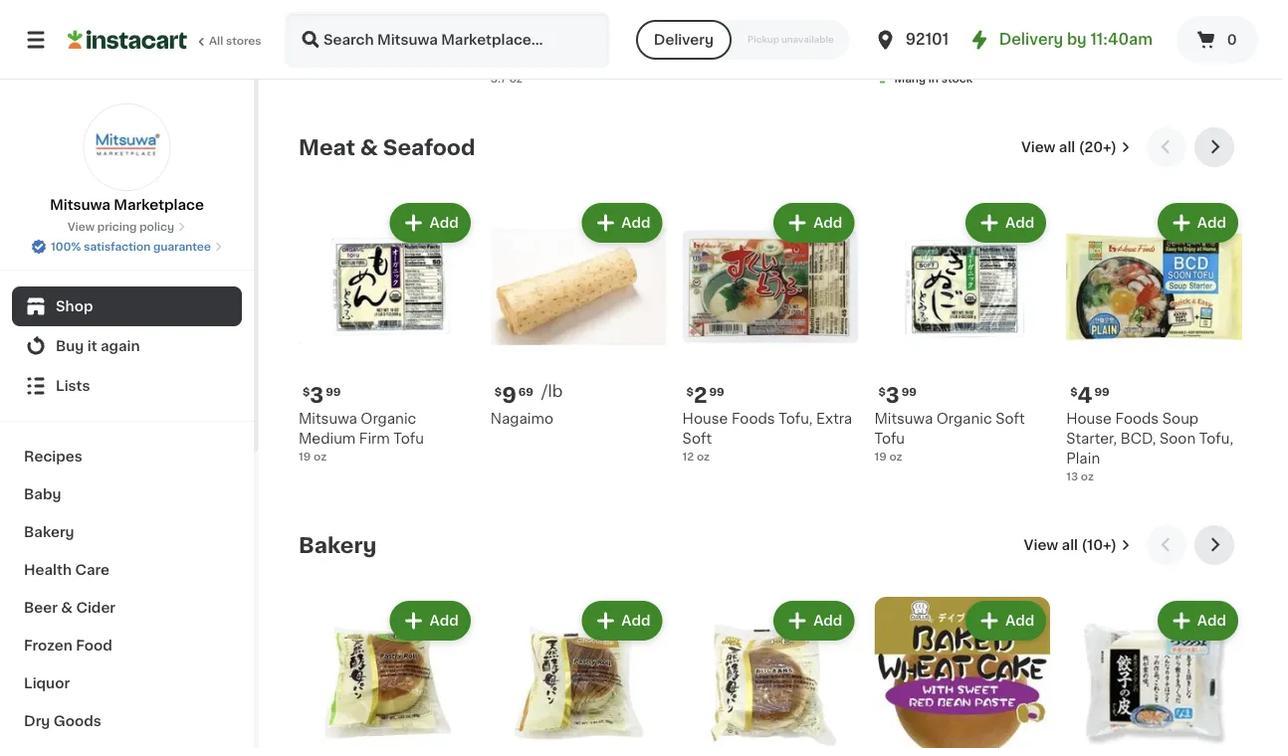 Task type: locate. For each thing, give the bounding box(es) containing it.
0 horizontal spatial sapporo
[[491, 14, 550, 28]]

oz inside mitsuwa organic medium firm tofu 19 oz
[[314, 451, 327, 462]]

view for meat & seafood
[[1022, 140, 1056, 154]]

2 item carousel region from the top
[[299, 526, 1243, 749]]

1 horizontal spatial mitsuwa
[[299, 412, 357, 426]]

all left (20+) at the top right
[[1059, 140, 1076, 154]]

1 tofu from the left
[[394, 432, 424, 446]]

$ up mitsuwa organic soft tofu 19 oz
[[879, 387, 886, 398]]

99 right 4
[[1095, 387, 1110, 398]]

house up starter,
[[1067, 412, 1112, 426]]

mitsuwa for mitsuwa organic soft tofu 19 oz
[[875, 412, 933, 426]]

92101 button
[[874, 12, 993, 68]]

1 organic from the left
[[361, 412, 416, 426]]

house for 2
[[683, 412, 728, 426]]

medium
[[299, 432, 356, 446]]

$ left 69
[[495, 387, 502, 398]]

0 horizontal spatial tofu
[[394, 432, 424, 446]]

1 house from the left
[[683, 412, 728, 426]]

0 horizontal spatial soft
[[683, 432, 712, 446]]

care
[[75, 564, 109, 578]]

1 vertical spatial dry
[[24, 715, 50, 729]]

1 99 from the left
[[326, 387, 341, 398]]

1 horizontal spatial sapporo
[[875, 14, 934, 28]]

1 19 from the left
[[299, 451, 311, 462]]

1 $ from the left
[[303, 387, 310, 398]]

mitsuwa
[[50, 198, 110, 212], [299, 412, 357, 426], [875, 412, 933, 426]]

soft
[[996, 412, 1025, 426], [683, 432, 712, 446]]

3 up medium
[[310, 386, 324, 406]]

0 horizontal spatial delivery
[[654, 33, 714, 47]]

None search field
[[285, 12, 610, 68]]

delivery for delivery by 11:40am
[[1000, 32, 1064, 47]]

house down "$ 2 99"
[[683, 412, 728, 426]]

many
[[895, 73, 926, 84]]

1 horizontal spatial bakery link
[[299, 534, 377, 558]]

0 vertical spatial &
[[360, 137, 378, 158]]

item carousel region
[[299, 127, 1243, 510], [299, 526, 1243, 749]]

delivery by 11:40am link
[[968, 28, 1153, 52]]

dry
[[1107, 14, 1133, 28], [24, 715, 50, 729]]

sapporo up the 'soy'
[[875, 14, 934, 28]]

organic inside mitsuwa organic soft tofu 19 oz
[[937, 412, 992, 426]]

1 horizontal spatial $ 3 99
[[879, 386, 917, 406]]

2 house from the left
[[1067, 412, 1112, 426]]

tofu, right soon
[[1200, 432, 1234, 446]]

1 3 from the left
[[310, 386, 324, 406]]

$ 9 69
[[495, 386, 534, 406]]

bakery
[[24, 526, 74, 540], [299, 535, 377, 556]]

mitsuwa up medium
[[299, 412, 357, 426]]

ramen, up flavor
[[975, 14, 1028, 28]]

liquor link
[[12, 665, 242, 703]]

1 vertical spatial ramen,
[[491, 34, 544, 48]]

house foods soup starter, bcd, soon tofu, plain 13 oz
[[1067, 412, 1234, 482]]

5 inside the sapporo miso ramen, soy bean paste flavor 5 x 3.55 oz
[[875, 53, 882, 64]]

1 horizontal spatial foods
[[1116, 412, 1159, 426]]

99 inside "$ 2 99"
[[709, 387, 725, 398]]

1 horizontal spatial soft
[[996, 412, 1025, 426]]

baby link
[[12, 476, 242, 514]]

delivery button
[[636, 20, 732, 60]]

in
[[929, 73, 939, 84]]

$ up medium
[[303, 387, 310, 398]]

mitsuwa right extra
[[875, 412, 933, 426]]

oz inside sapporo tonkotsu ramen, japanese, white chicken broth, 5 pack 3.7 oz
[[510, 73, 523, 84]]

1 horizontal spatial ramen,
[[975, 14, 1028, 28]]

sapporo up chicken
[[491, 14, 550, 28]]

1 horizontal spatial dry
[[1107, 14, 1133, 28]]

&
[[360, 137, 378, 158], [61, 601, 73, 615]]

hime
[[1067, 14, 1104, 28]]

delivery left by
[[1000, 32, 1064, 47]]

$ 3 99
[[303, 386, 341, 406], [879, 386, 917, 406]]

0 horizontal spatial &
[[61, 601, 73, 615]]

flavor
[[988, 34, 1030, 48]]

1 vertical spatial &
[[61, 601, 73, 615]]

0 horizontal spatial 3
[[310, 386, 324, 406]]

1 vertical spatial tofu,
[[1200, 432, 1234, 446]]

1 horizontal spatial 3
[[886, 386, 900, 406]]

0 horizontal spatial tofu,
[[779, 412, 813, 426]]

99
[[326, 387, 341, 398], [902, 387, 917, 398], [709, 387, 725, 398], [1095, 387, 1110, 398]]

0 horizontal spatial $ 3 99
[[303, 386, 341, 406]]

sapporo
[[491, 14, 550, 28], [875, 14, 934, 28]]

3.55
[[894, 53, 919, 64]]

0 horizontal spatial 5
[[597, 53, 606, 67]]

/lb
[[542, 384, 563, 400]]

0 vertical spatial view
[[1022, 140, 1056, 154]]

x
[[885, 53, 891, 64]]

0 horizontal spatial foods
[[732, 412, 775, 426]]

0 horizontal spatial organic
[[361, 412, 416, 426]]

5 left the pack at top
[[597, 53, 606, 67]]

2 5 from the left
[[597, 53, 606, 67]]

lists
[[56, 379, 90, 393]]

& right beer
[[61, 601, 73, 615]]

0 horizontal spatial mitsuwa
[[50, 198, 110, 212]]

2 foods from the left
[[1116, 412, 1159, 426]]

0 vertical spatial dry
[[1107, 14, 1133, 28]]

19 inside mitsuwa organic medium firm tofu 19 oz
[[299, 451, 311, 462]]

foods for 4
[[1116, 412, 1159, 426]]

soy
[[875, 34, 902, 48]]

buy it again link
[[12, 327, 242, 366]]

view for bakery
[[1024, 539, 1059, 553]]

3 $ from the left
[[879, 387, 886, 398]]

2 vertical spatial view
[[1024, 539, 1059, 553]]

2 19 from the left
[[875, 451, 887, 462]]

19 inside mitsuwa organic soft tofu 19 oz
[[875, 451, 887, 462]]

4 99 from the left
[[1095, 387, 1110, 398]]

view left (20+) at the top right
[[1022, 140, 1056, 154]]

plain
[[1067, 452, 1100, 466]]

view up 100%
[[68, 222, 95, 233]]

service type group
[[636, 20, 850, 60]]

0 vertical spatial ramen,
[[975, 14, 1028, 28]]

okabe tamago gani funagata 55 g
[[299, 14, 439, 64]]

2 $ from the left
[[495, 387, 502, 398]]

mitsuwa marketplace
[[50, 198, 204, 212]]

2 99 from the left
[[902, 387, 917, 398]]

$ inside the $ 4 99
[[1071, 387, 1078, 398]]

foods up bcd,
[[1116, 412, 1159, 426]]

5 left x
[[875, 53, 882, 64]]

g
[[316, 53, 323, 64]]

1 horizontal spatial tofu
[[875, 432, 905, 446]]

2
[[694, 386, 707, 406]]

$ 3 99 up mitsuwa organic soft tofu 19 oz
[[879, 386, 917, 406]]

$ inside "$ 2 99"
[[687, 387, 694, 398]]

again
[[101, 340, 140, 353]]

3 99 from the left
[[709, 387, 725, 398]]

tofu
[[394, 432, 424, 446], [875, 432, 905, 446]]

house inside the house foods tofu, extra soft 12 oz
[[683, 412, 728, 426]]

2 sapporo from the left
[[875, 14, 934, 28]]

all stores
[[209, 35, 262, 46]]

foods inside "house foods soup starter, bcd, soon tofu, plain 13 oz"
[[1116, 412, 1159, 426]]

dry inside hime dry ramen noodles
[[1107, 14, 1133, 28]]

0 horizontal spatial bakery link
[[12, 514, 242, 552]]

all left the (10+)
[[1062, 539, 1078, 553]]

oz
[[713, 33, 726, 44], [921, 53, 935, 64], [510, 73, 523, 84], [314, 451, 327, 462], [890, 451, 903, 462], [697, 451, 710, 462], [1081, 471, 1094, 482]]

0 horizontal spatial 19
[[299, 451, 311, 462]]

1 horizontal spatial &
[[360, 137, 378, 158]]

1 sapporo from the left
[[491, 14, 550, 28]]

$ for mitsuwa organic soft tofu
[[879, 387, 886, 398]]

meat & seafood
[[299, 137, 475, 158]]

2 horizontal spatial mitsuwa
[[875, 412, 933, 426]]

soft inside the house foods tofu, extra soft 12 oz
[[683, 432, 712, 446]]

sapporo inside sapporo tonkotsu ramen, japanese, white chicken broth, 5 pack 3.7 oz
[[491, 14, 550, 28]]

foods left extra
[[732, 412, 775, 426]]

$ up 12
[[687, 387, 694, 398]]

ramen, up chicken
[[491, 34, 544, 48]]

bakery link
[[12, 514, 242, 552], [299, 534, 377, 558]]

1 foods from the left
[[732, 412, 775, 426]]

99 right the 2
[[709, 387, 725, 398]]

1 5 from the left
[[875, 53, 882, 64]]

$ for house foods tofu, extra soft
[[687, 387, 694, 398]]

mitsuwa for mitsuwa marketplace
[[50, 198, 110, 212]]

0 vertical spatial tofu,
[[779, 412, 813, 426]]

gani
[[407, 14, 439, 28]]

0 vertical spatial soft
[[996, 412, 1025, 426]]

meat & seafood link
[[299, 135, 475, 159]]

dry up 11:40am
[[1107, 14, 1133, 28]]

view left the (10+)
[[1024, 539, 1059, 553]]

3 up mitsuwa organic soft tofu 19 oz
[[886, 386, 900, 406]]

1 $ 3 99 from the left
[[303, 386, 341, 406]]

guarantee
[[153, 241, 211, 252]]

0 vertical spatial all
[[1059, 140, 1076, 154]]

1 vertical spatial item carousel region
[[299, 526, 1243, 749]]

dry down liquor
[[24, 715, 50, 729]]

3
[[310, 386, 324, 406], [886, 386, 900, 406]]

mitsuwa inside mitsuwa marketplace 'link'
[[50, 198, 110, 212]]

$ up starter,
[[1071, 387, 1078, 398]]

organic inside mitsuwa organic medium firm tofu 19 oz
[[361, 412, 416, 426]]

0 horizontal spatial house
[[683, 412, 728, 426]]

paste
[[945, 34, 984, 48]]

item carousel region containing bakery
[[299, 526, 1243, 749]]

& right meat
[[360, 137, 378, 158]]

3 for mitsuwa organic soft tofu
[[886, 386, 900, 406]]

mitsuwa inside mitsuwa organic soft tofu 19 oz
[[875, 412, 933, 426]]

tonkotsu
[[553, 14, 617, 28]]

0 horizontal spatial ramen,
[[491, 34, 544, 48]]

1 horizontal spatial 19
[[875, 451, 887, 462]]

product group
[[299, 199, 475, 465], [491, 199, 667, 429], [683, 199, 859, 465], [875, 199, 1051, 465], [1067, 199, 1243, 485], [299, 597, 475, 749], [491, 597, 667, 749], [683, 597, 859, 749], [875, 597, 1051, 749], [1067, 597, 1243, 749]]

5 inside sapporo tonkotsu ramen, japanese, white chicken broth, 5 pack 3.7 oz
[[597, 53, 606, 67]]

okabe
[[299, 14, 345, 28]]

5 $ from the left
[[1071, 387, 1078, 398]]

starter,
[[1067, 432, 1117, 446]]

1 vertical spatial view
[[68, 222, 95, 233]]

100% satisfaction guarantee button
[[31, 235, 223, 255]]

oz inside "house foods soup starter, bcd, soon tofu, plain 13 oz"
[[1081, 471, 1094, 482]]

1 item carousel region from the top
[[299, 127, 1243, 510]]

mitsuwa for mitsuwa organic medium firm tofu 19 oz
[[299, 412, 357, 426]]

policy
[[139, 222, 174, 233]]

sapporo inside the sapporo miso ramen, soy bean paste flavor 5 x 3.55 oz
[[875, 14, 934, 28]]

99 inside the $ 4 99
[[1095, 387, 1110, 398]]

mitsuwa up pricing at the top left
[[50, 198, 110, 212]]

0
[[1227, 33, 1237, 47]]

beer
[[24, 601, 58, 615]]

ramen, inside sapporo tonkotsu ramen, japanese, white chicken broth, 5 pack 3.7 oz
[[491, 34, 544, 48]]

0 vertical spatial item carousel region
[[299, 127, 1243, 510]]

1 vertical spatial soft
[[683, 432, 712, 446]]

product group containing 9
[[491, 199, 667, 429]]

3 for mitsuwa organic medium firm tofu
[[310, 386, 324, 406]]

ramen, inside the sapporo miso ramen, soy bean paste flavor 5 x 3.55 oz
[[975, 14, 1028, 28]]

delivery inside button
[[654, 33, 714, 47]]

1 horizontal spatial house
[[1067, 412, 1112, 426]]

1 vertical spatial all
[[1062, 539, 1078, 553]]

$ for house foods soup starter, bcd, soon tofu, plain
[[1071, 387, 1078, 398]]

tofu, left extra
[[779, 412, 813, 426]]

recipes
[[24, 450, 82, 464]]

organic
[[361, 412, 416, 426], [937, 412, 992, 426]]

$ 3 99 up medium
[[303, 386, 341, 406]]

sapporo for japanese,
[[491, 14, 550, 28]]

house inside "house foods soup starter, bcd, soon tofu, plain 13 oz"
[[1067, 412, 1112, 426]]

4 $ from the left
[[687, 387, 694, 398]]

white
[[623, 34, 664, 48]]

2 3 from the left
[[886, 386, 900, 406]]

0 horizontal spatial dry
[[24, 715, 50, 729]]

marketplace
[[114, 198, 204, 212]]

99 up medium
[[326, 387, 341, 398]]

$ inside $ 9 69
[[495, 387, 502, 398]]

$ 3 99 for mitsuwa organic medium firm tofu
[[303, 386, 341, 406]]

1 horizontal spatial tofu,
[[1200, 432, 1234, 446]]

frozen food
[[24, 639, 112, 653]]

2 $ 3 99 from the left
[[879, 386, 917, 406]]

bean
[[905, 34, 941, 48]]

view
[[1022, 140, 1056, 154], [68, 222, 95, 233], [1024, 539, 1059, 553]]

& for beer
[[61, 601, 73, 615]]

delivery down myojo at the top of page
[[654, 33, 714, 47]]

view pricing policy
[[68, 222, 174, 233]]

foods inside the house foods tofu, extra soft 12 oz
[[732, 412, 775, 426]]

add
[[430, 216, 459, 230], [622, 216, 651, 230], [814, 216, 843, 230], [1006, 216, 1035, 230], [1198, 216, 1227, 230], [430, 614, 459, 628], [622, 614, 651, 628], [814, 614, 843, 628], [1006, 614, 1035, 628], [1198, 614, 1227, 628]]

1 horizontal spatial delivery
[[1000, 32, 1064, 47]]

1 horizontal spatial organic
[[937, 412, 992, 426]]

99 up mitsuwa organic soft tofu 19 oz
[[902, 387, 917, 398]]

frozen food link
[[12, 627, 242, 665]]

1 horizontal spatial 5
[[875, 53, 882, 64]]

2 tofu from the left
[[875, 432, 905, 446]]

2 organic from the left
[[937, 412, 992, 426]]

liquor
[[24, 677, 70, 691]]

99 for house foods tofu, extra soft
[[709, 387, 725, 398]]

mitsuwa inside mitsuwa organic medium firm tofu 19 oz
[[299, 412, 357, 426]]

foods
[[732, 412, 775, 426], [1116, 412, 1159, 426]]

foods for 2
[[732, 412, 775, 426]]

99 for mitsuwa organic soft tofu
[[902, 387, 917, 398]]

organic for medium
[[361, 412, 416, 426]]



Task type: describe. For each thing, give the bounding box(es) containing it.
17.43
[[683, 33, 711, 44]]

it
[[87, 340, 97, 353]]

all for meat & seafood
[[1059, 140, 1076, 154]]

ramen, for paste
[[975, 14, 1028, 28]]

0 horizontal spatial bakery
[[24, 526, 74, 540]]

hime dry ramen noodles
[[1067, 14, 1185, 48]]

all stores link
[[68, 12, 263, 68]]

delivery by 11:40am
[[1000, 32, 1153, 47]]

recipes link
[[12, 438, 242, 476]]

view all (20+) link
[[1022, 137, 1131, 157]]

ramen, for chicken
[[491, 34, 544, 48]]

(10+)
[[1082, 539, 1117, 553]]

sapporo tonkotsu ramen, japanese, white chicken broth, 5 pack 3.7 oz
[[491, 14, 664, 84]]

4
[[1078, 386, 1093, 406]]

92101
[[906, 32, 949, 47]]

$ for mitsuwa organic medium firm tofu
[[303, 387, 310, 398]]

delivery for delivery
[[654, 33, 714, 47]]

stock
[[942, 73, 973, 84]]

shop link
[[12, 287, 242, 327]]

oz inside mitsuwa organic soft tofu 19 oz
[[890, 451, 903, 462]]

55
[[299, 53, 313, 64]]

tofu inside mitsuwa organic soft tofu 19 oz
[[875, 432, 905, 446]]

$ 2 99
[[687, 386, 725, 406]]

by
[[1067, 32, 1087, 47]]

mitsuwa marketplace link
[[50, 104, 204, 215]]

5 for pack
[[597, 53, 606, 67]]

100%
[[51, 241, 81, 252]]

sapporo for soy
[[875, 14, 934, 28]]

buy
[[56, 340, 84, 353]]

ramen
[[1136, 14, 1185, 28]]

funagata
[[299, 34, 364, 48]]

oz inside the sapporo miso ramen, soy bean paste flavor 5 x 3.55 oz
[[921, 53, 935, 64]]

mitsuwa marketplace logo image
[[83, 104, 171, 191]]

shop
[[56, 300, 93, 314]]

item carousel region containing meat & seafood
[[299, 127, 1243, 510]]

mitsuwa organic soft tofu 19 oz
[[875, 412, 1025, 462]]

instacart logo image
[[68, 28, 187, 52]]

seafood
[[383, 137, 475, 158]]

beer & cider
[[24, 601, 116, 615]]

all for bakery
[[1062, 539, 1078, 553]]

lists link
[[12, 366, 242, 406]]

buy it again
[[56, 340, 140, 353]]

myojo
[[683, 14, 726, 28]]

house for 4
[[1067, 412, 1112, 426]]

tofu inside mitsuwa organic medium firm tofu 19 oz
[[394, 432, 424, 446]]

stores
[[226, 35, 262, 46]]

product group containing 4
[[1067, 199, 1243, 485]]

1 horizontal spatial bakery
[[299, 535, 377, 556]]

13
[[1067, 471, 1079, 482]]

& for meat
[[360, 137, 378, 158]]

pack
[[610, 53, 644, 67]]

myojo nama yakisoba 17.43 oz
[[683, 14, 837, 44]]

cider
[[76, 601, 116, 615]]

soft inside mitsuwa organic soft tofu 19 oz
[[996, 412, 1025, 426]]

(20+)
[[1079, 140, 1117, 154]]

tofu, inside the house foods tofu, extra soft 12 oz
[[779, 412, 813, 426]]

oz inside the house foods tofu, extra soft 12 oz
[[697, 451, 710, 462]]

nama
[[730, 14, 771, 28]]

oz inside myojo nama yakisoba 17.43 oz
[[713, 33, 726, 44]]

$ 4 99
[[1071, 386, 1110, 406]]

12
[[683, 451, 694, 462]]

tamago
[[348, 14, 403, 28]]

0 button
[[1177, 16, 1259, 64]]

99 for house foods soup starter, bcd, soon tofu, plain
[[1095, 387, 1110, 398]]

organic for soft
[[937, 412, 992, 426]]

miso
[[937, 14, 971, 28]]

health care link
[[12, 552, 242, 589]]

nagaimo
[[491, 412, 554, 426]]

sapporo miso ramen, soy bean paste flavor 5 x 3.55 oz
[[875, 14, 1030, 64]]

hime dry ramen noodles button
[[1067, 0, 1243, 66]]

100% satisfaction guarantee
[[51, 241, 211, 252]]

dry goods
[[24, 715, 101, 729]]

health care
[[24, 564, 109, 578]]

chicken
[[491, 53, 548, 67]]

product group containing 2
[[683, 199, 859, 465]]

yakisoba
[[774, 14, 837, 28]]

view pricing policy link
[[68, 219, 186, 235]]

all
[[209, 35, 223, 46]]

house foods tofu, extra soft 12 oz
[[683, 412, 852, 462]]

bcd,
[[1121, 432, 1156, 446]]

frozen
[[24, 639, 72, 653]]

5 for x
[[875, 53, 882, 64]]

$ 3 99 for mitsuwa organic soft tofu
[[879, 386, 917, 406]]

3.7
[[491, 73, 507, 84]]

satisfaction
[[84, 241, 151, 252]]

noodles
[[1067, 34, 1125, 48]]

11:40am
[[1091, 32, 1153, 47]]

99 for mitsuwa organic medium firm tofu
[[326, 387, 341, 398]]

view all (10+)
[[1024, 539, 1117, 553]]

soon
[[1160, 432, 1196, 446]]

soup
[[1163, 412, 1199, 426]]

dry goods link
[[12, 703, 242, 741]]

firm
[[359, 432, 390, 446]]

meat
[[299, 137, 355, 158]]

view all (20+)
[[1022, 140, 1117, 154]]

many in stock
[[895, 73, 973, 84]]

tofu, inside "house foods soup starter, bcd, soon tofu, plain 13 oz"
[[1200, 432, 1234, 446]]

food
[[76, 639, 112, 653]]

goods
[[53, 715, 101, 729]]

Search field
[[287, 14, 608, 66]]

health
[[24, 564, 72, 578]]

baby
[[24, 488, 61, 502]]

$9.69 per pound element
[[491, 383, 667, 409]]



Task type: vqa. For each thing, say whether or not it's contained in the screenshot.


